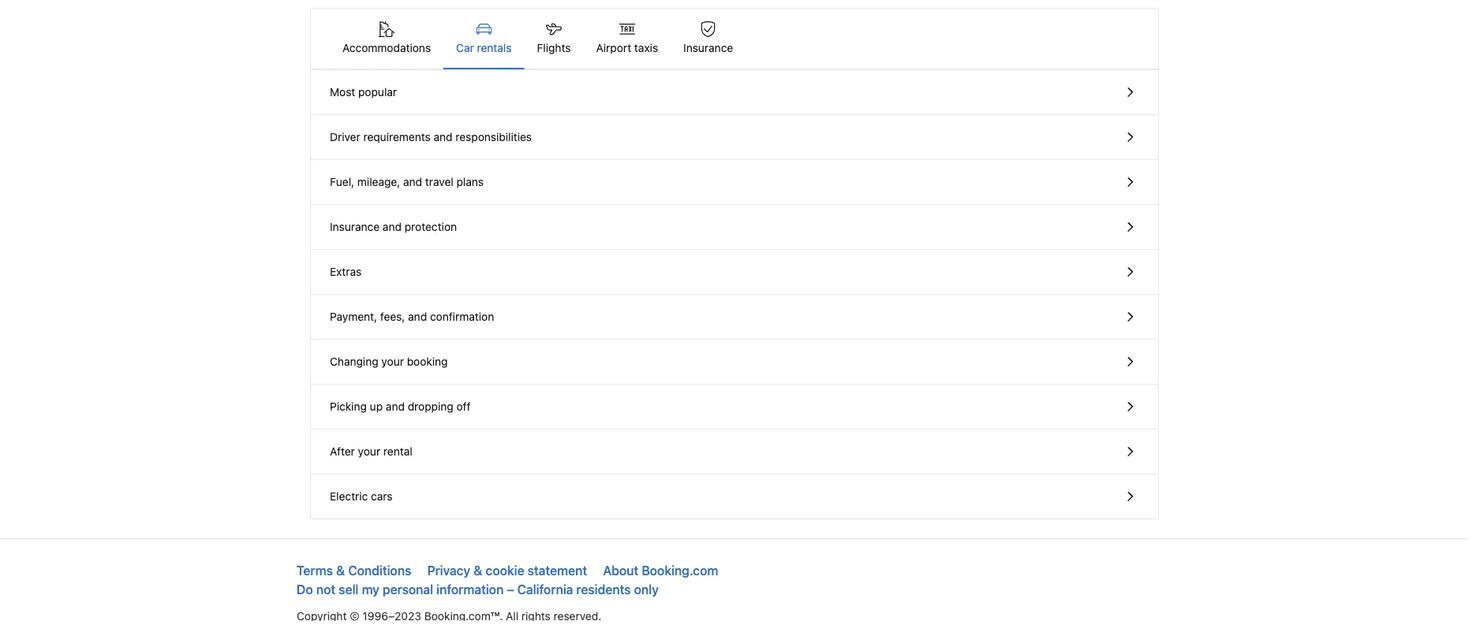 Task type: describe. For each thing, give the bounding box(es) containing it.
car rentals button
[[444, 9, 524, 69]]

payment,
[[330, 311, 377, 324]]

statement
[[528, 564, 587, 579]]

privacy & cookie statement link
[[427, 564, 587, 579]]

confirmation
[[430, 311, 494, 324]]

picking up and dropping off button
[[311, 385, 1159, 430]]

and left protection at top left
[[383, 221, 402, 234]]

booking
[[407, 356, 448, 369]]

& for terms
[[336, 564, 345, 579]]

my
[[362, 583, 380, 598]]

extras button
[[311, 250, 1159, 295]]

after your rental button
[[311, 430, 1159, 475]]

airport taxis button
[[584, 9, 671, 69]]

changing your booking
[[330, 356, 448, 369]]

and for up
[[386, 401, 405, 414]]

dropping
[[408, 401, 454, 414]]

terms & conditions link
[[297, 564, 412, 579]]

extras
[[330, 266, 362, 279]]

flights
[[537, 41, 571, 54]]

driver requirements and responsibilities button
[[311, 115, 1159, 160]]

changing
[[330, 356, 379, 369]]

and for requirements
[[434, 131, 453, 144]]

most popular
[[330, 86, 397, 99]]

insurance for insurance and protection
[[330, 221, 380, 234]]

conditions
[[348, 564, 412, 579]]

most popular button
[[311, 70, 1159, 115]]

most
[[330, 86, 355, 99]]

and for fees,
[[408, 311, 427, 324]]

privacy
[[427, 564, 471, 579]]

off
[[457, 401, 471, 414]]

privacy & cookie statement
[[427, 564, 587, 579]]

picking up and dropping off
[[330, 401, 471, 414]]

requirements
[[363, 131, 431, 144]]

mileage,
[[357, 176, 400, 189]]

electric cars button
[[311, 475, 1159, 519]]

your for rental
[[358, 446, 381, 459]]

travel
[[425, 176, 454, 189]]

electric
[[330, 491, 368, 504]]

booking.com
[[642, 564, 719, 579]]

insurance and protection
[[330, 221, 457, 234]]

about
[[603, 564, 639, 579]]

about booking.com do not sell my personal information – california residents only
[[297, 564, 719, 598]]

information
[[437, 583, 504, 598]]

plans
[[457, 176, 484, 189]]

fees,
[[380, 311, 405, 324]]

protection
[[405, 221, 457, 234]]



Task type: vqa. For each thing, say whether or not it's contained in the screenshot.
After Your Rental
yes



Task type: locate. For each thing, give the bounding box(es) containing it.
insurance up extras
[[330, 221, 380, 234]]

changing your booking button
[[311, 340, 1159, 385]]

your inside "button"
[[382, 356, 404, 369]]

1 horizontal spatial &
[[474, 564, 483, 579]]

airport taxis
[[596, 41, 658, 54]]

flights button
[[524, 9, 584, 69]]

& up the sell
[[336, 564, 345, 579]]

driver requirements and responsibilities
[[330, 131, 532, 144]]

1 & from the left
[[336, 564, 345, 579]]

terms & conditions
[[297, 564, 412, 579]]

and left travel
[[403, 176, 422, 189]]

0 vertical spatial your
[[382, 356, 404, 369]]

insurance and protection button
[[311, 205, 1159, 250]]

accommodations button
[[330, 9, 444, 69]]

driver
[[330, 131, 360, 144]]

&
[[336, 564, 345, 579], [474, 564, 483, 579]]

and for mileage,
[[403, 176, 422, 189]]

1 horizontal spatial insurance
[[684, 41, 733, 54]]

your
[[382, 356, 404, 369], [358, 446, 381, 459]]

tab list
[[311, 9, 1159, 70]]

insurance for insurance
[[684, 41, 733, 54]]

after your rental
[[330, 446, 413, 459]]

0 vertical spatial insurance
[[684, 41, 733, 54]]

& for privacy
[[474, 564, 483, 579]]

and right fees,
[[408, 311, 427, 324]]

taxis
[[635, 41, 658, 54]]

insurance
[[684, 41, 733, 54], [330, 221, 380, 234]]

and right up
[[386, 401, 405, 414]]

about booking.com link
[[603, 564, 719, 579]]

rental
[[384, 446, 413, 459]]

insurance up most popular button
[[684, 41, 733, 54]]

not
[[316, 583, 336, 598]]

california
[[518, 583, 573, 598]]

responsibilities
[[456, 131, 532, 144]]

do not sell my personal information – california residents only link
[[297, 583, 659, 598]]

tab list containing accommodations
[[311, 9, 1159, 70]]

accommodations
[[343, 41, 431, 54]]

insurance inside tab list
[[684, 41, 733, 54]]

after
[[330, 446, 355, 459]]

and inside 'button'
[[403, 176, 422, 189]]

–
[[507, 583, 514, 598]]

cars
[[371, 491, 393, 504]]

personal
[[383, 583, 433, 598]]

airport
[[596, 41, 632, 54]]

and inside button
[[434, 131, 453, 144]]

fuel, mileage, and travel plans button
[[311, 160, 1159, 205]]

fuel, mileage, and travel plans
[[330, 176, 484, 189]]

your for booking
[[382, 356, 404, 369]]

your inside button
[[358, 446, 381, 459]]

your left booking on the left bottom of the page
[[382, 356, 404, 369]]

rentals
[[477, 41, 512, 54]]

1 vertical spatial your
[[358, 446, 381, 459]]

payment, fees, and confirmation
[[330, 311, 494, 324]]

popular
[[358, 86, 397, 99]]

picking
[[330, 401, 367, 414]]

fuel,
[[330, 176, 354, 189]]

2 & from the left
[[474, 564, 483, 579]]

up
[[370, 401, 383, 414]]

& up 'do not sell my personal information – california residents only' link
[[474, 564, 483, 579]]

car rentals
[[456, 41, 512, 54]]

terms
[[297, 564, 333, 579]]

electric cars
[[330, 491, 393, 504]]

your right after
[[358, 446, 381, 459]]

only
[[634, 583, 659, 598]]

0 horizontal spatial &
[[336, 564, 345, 579]]

do
[[297, 583, 313, 598]]

sell
[[339, 583, 359, 598]]

car
[[456, 41, 474, 54]]

cookie
[[486, 564, 525, 579]]

1 vertical spatial insurance
[[330, 221, 380, 234]]

0 horizontal spatial your
[[358, 446, 381, 459]]

1 horizontal spatial your
[[382, 356, 404, 369]]

and
[[434, 131, 453, 144], [403, 176, 422, 189], [383, 221, 402, 234], [408, 311, 427, 324], [386, 401, 405, 414]]

residents
[[577, 583, 631, 598]]

payment, fees, and confirmation button
[[311, 295, 1159, 340]]

insurance button
[[671, 9, 746, 69]]

0 horizontal spatial insurance
[[330, 221, 380, 234]]

and up travel
[[434, 131, 453, 144]]



